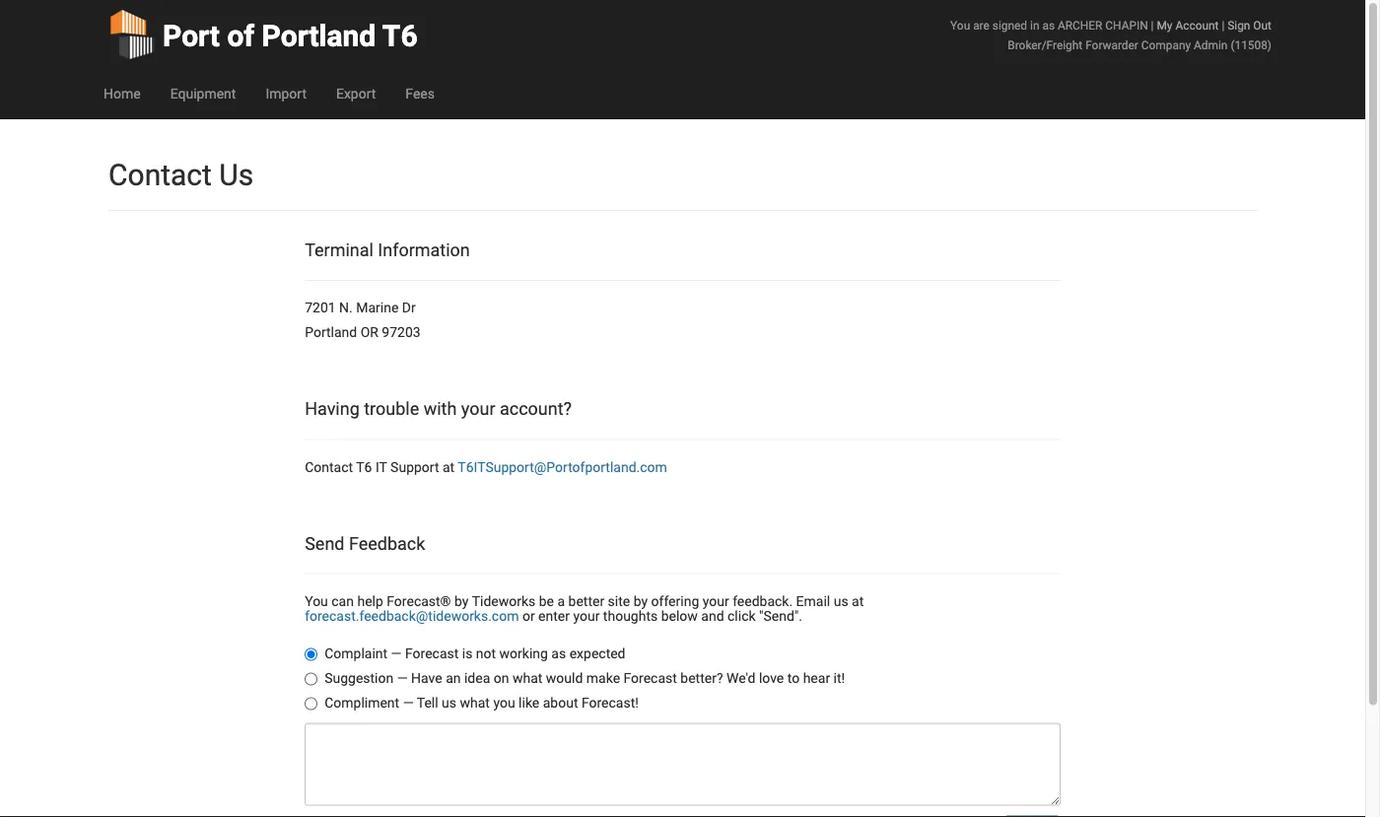 Task type: vqa. For each thing, say whether or not it's contained in the screenshot.
details
no



Task type: describe. For each thing, give the bounding box(es) containing it.
port of portland t6 link
[[108, 0, 418, 69]]

with
[[424, 399, 457, 420]]

0 horizontal spatial us
[[442, 695, 457, 711]]

and
[[701, 608, 724, 625]]

idea
[[464, 670, 490, 687]]

having
[[305, 399, 360, 420]]

working
[[500, 646, 548, 662]]

tideworks
[[472, 593, 536, 610]]

port
[[163, 18, 220, 53]]

expected
[[570, 646, 626, 662]]

compliment
[[325, 695, 400, 711]]

contact for contact us
[[108, 157, 212, 192]]

hear
[[803, 670, 830, 687]]

n.
[[339, 300, 353, 316]]

click
[[728, 608, 756, 625]]

make
[[587, 670, 620, 687]]

suggestion — have an idea on what would make forecast better? we'd love to hear it!
[[325, 670, 845, 687]]

on
[[494, 670, 509, 687]]

information
[[378, 240, 470, 260]]

terminal
[[305, 240, 374, 260]]

is
[[462, 646, 473, 662]]

sign
[[1228, 18, 1251, 32]]

dr
[[402, 300, 416, 316]]

0 vertical spatial portland
[[262, 18, 376, 53]]

feedback
[[349, 533, 425, 554]]

to
[[788, 670, 800, 687]]

(11508)
[[1231, 38, 1272, 52]]

import
[[266, 85, 307, 102]]

portland inside 7201 n. marine dr portland or 97203
[[305, 325, 357, 341]]

help
[[357, 593, 383, 610]]

out
[[1254, 18, 1272, 32]]

— for have
[[397, 670, 408, 687]]

better
[[569, 593, 605, 610]]

in
[[1031, 18, 1040, 32]]

you for you can help forecast® by tideworks be a better site by offering your feedback. email us at forecast.feedback@tideworks.com or enter your thoughts below and click "send".
[[305, 593, 328, 610]]

below
[[661, 608, 698, 625]]

terminal information
[[305, 240, 470, 260]]

forecast.feedback@tideworks.com
[[305, 608, 519, 625]]

it
[[376, 459, 387, 475]]

7201 n. marine dr portland or 97203
[[305, 300, 421, 341]]

have
[[411, 670, 442, 687]]

us
[[219, 157, 254, 192]]

send feedback
[[305, 533, 425, 554]]

"send".
[[759, 608, 803, 625]]

1 horizontal spatial t6
[[382, 18, 418, 53]]

email
[[796, 593, 831, 610]]

1 by from the left
[[455, 593, 469, 610]]

0 horizontal spatial at
[[443, 459, 455, 475]]

port of portland t6
[[163, 18, 418, 53]]

1 horizontal spatial forecast
[[624, 670, 677, 687]]

1 | from the left
[[1151, 18, 1154, 32]]

us inside you can help forecast® by tideworks be a better site by offering your feedback. email us at forecast.feedback@tideworks.com or enter your thoughts below and click "send".
[[834, 593, 849, 610]]

equipment
[[170, 85, 236, 102]]

0 horizontal spatial your
[[461, 399, 496, 420]]

complaint
[[325, 646, 388, 662]]

— for forecast
[[391, 646, 402, 662]]

you
[[493, 695, 515, 711]]

having trouble with your account?
[[305, 399, 572, 420]]

forecast®
[[387, 593, 451, 610]]

contact us
[[108, 157, 254, 192]]

compliment — tell us what you like about forecast!
[[325, 695, 639, 711]]

offering
[[651, 593, 699, 610]]

thoughts
[[603, 608, 658, 625]]



Task type: locate. For each thing, give the bounding box(es) containing it.
t6itsupport@portofportland.com link
[[458, 459, 667, 475]]

None radio
[[305, 673, 318, 686], [305, 698, 318, 710], [305, 673, 318, 686], [305, 698, 318, 710]]

t6itsupport@portofportland.com
[[458, 459, 667, 475]]

2 vertical spatial —
[[403, 695, 414, 711]]

better?
[[681, 670, 723, 687]]

by
[[455, 593, 469, 610], [634, 593, 648, 610]]

forecast
[[405, 646, 459, 662], [624, 670, 677, 687]]

as up would
[[552, 646, 566, 662]]

1 vertical spatial forecast
[[624, 670, 677, 687]]

7201
[[305, 300, 336, 316]]

1 horizontal spatial your
[[573, 608, 600, 625]]

your right a
[[573, 608, 600, 625]]

0 vertical spatial forecast
[[405, 646, 459, 662]]

feedback.
[[733, 593, 793, 610]]

support
[[391, 459, 439, 475]]

1 horizontal spatial contact
[[305, 459, 353, 475]]

at inside you can help forecast® by tideworks be a better site by offering your feedback. email us at forecast.feedback@tideworks.com or enter your thoughts below and click "send".
[[852, 593, 864, 610]]

0 vertical spatial as
[[1043, 18, 1055, 32]]

contact left us
[[108, 157, 212, 192]]

— left tell
[[403, 695, 414, 711]]

account
[[1176, 18, 1219, 32]]

trouble
[[364, 399, 419, 420]]

97203
[[382, 325, 421, 341]]

1 vertical spatial what
[[460, 695, 490, 711]]

None text field
[[305, 723, 1061, 806]]

1 horizontal spatial what
[[513, 670, 543, 687]]

would
[[546, 670, 583, 687]]

0 vertical spatial contact
[[108, 157, 212, 192]]

1 horizontal spatial by
[[634, 593, 648, 610]]

as
[[1043, 18, 1055, 32], [552, 646, 566, 662]]

enter
[[539, 608, 570, 625]]

2 horizontal spatial your
[[703, 593, 729, 610]]

contact t6 it support at t6itsupport@portofportland.com
[[305, 459, 667, 475]]

marine
[[356, 300, 399, 316]]

portland
[[262, 18, 376, 53], [305, 325, 357, 341]]

0 horizontal spatial t6
[[356, 459, 372, 475]]

of
[[227, 18, 255, 53]]

1 horizontal spatial as
[[1043, 18, 1055, 32]]

t6
[[382, 18, 418, 53], [356, 459, 372, 475]]

your
[[461, 399, 496, 420], [703, 593, 729, 610], [573, 608, 600, 625]]

1 vertical spatial —
[[397, 670, 408, 687]]

0 horizontal spatial forecast
[[405, 646, 459, 662]]

equipment button
[[155, 69, 251, 118]]

0 vertical spatial at
[[443, 459, 455, 475]]

you are signed in as archer chapin | my account | sign out broker/freight forwarder company admin (11508)
[[951, 18, 1272, 52]]

a
[[558, 593, 565, 610]]

— right complaint
[[391, 646, 402, 662]]

us
[[834, 593, 849, 610], [442, 695, 457, 711]]

0 horizontal spatial as
[[552, 646, 566, 662]]

complaint — forecast is not working as expected
[[325, 646, 626, 662]]

we'd
[[727, 670, 756, 687]]

broker/freight
[[1008, 38, 1083, 52]]

send
[[305, 533, 345, 554]]

— left "have"
[[397, 670, 408, 687]]

1 vertical spatial as
[[552, 646, 566, 662]]

contact left it
[[305, 459, 353, 475]]

0 vertical spatial you
[[951, 18, 971, 32]]

you inside you are signed in as archer chapin | my account | sign out broker/freight forwarder company admin (11508)
[[951, 18, 971, 32]]

account?
[[500, 399, 572, 420]]

1 vertical spatial contact
[[305, 459, 353, 475]]

what up like
[[513, 670, 543, 687]]

forecast.feedback@tideworks.com link
[[305, 608, 519, 625]]

your right below
[[703, 593, 729, 610]]

1 vertical spatial you
[[305, 593, 328, 610]]

you for you are signed in as archer chapin | my account | sign out broker/freight forwarder company admin (11508)
[[951, 18, 971, 32]]

my
[[1157, 18, 1173, 32]]

0 horizontal spatial |
[[1151, 18, 1154, 32]]

it!
[[834, 670, 845, 687]]

forwarder
[[1086, 38, 1139, 52]]

tell
[[417, 695, 438, 711]]

suggestion
[[325, 670, 394, 687]]

export
[[336, 85, 376, 102]]

you left can
[[305, 593, 328, 610]]

forecast up "have"
[[405, 646, 459, 662]]

you can help forecast® by tideworks be a better site by offering your feedback. email us at forecast.feedback@tideworks.com or enter your thoughts below and click "send".
[[305, 593, 864, 625]]

as right in
[[1043, 18, 1055, 32]]

us right email
[[834, 593, 849, 610]]

1 horizontal spatial at
[[852, 593, 864, 610]]

None radio
[[305, 648, 318, 661]]

company
[[1142, 38, 1191, 52]]

2 | from the left
[[1222, 18, 1225, 32]]

sign out link
[[1228, 18, 1272, 32]]

portland down "7201"
[[305, 325, 357, 341]]

by left tideworks
[[455, 593, 469, 610]]

| left sign
[[1222, 18, 1225, 32]]

are
[[973, 18, 990, 32]]

signed
[[993, 18, 1028, 32]]

— for tell
[[403, 695, 414, 711]]

0 horizontal spatial by
[[455, 593, 469, 610]]

0 horizontal spatial contact
[[108, 157, 212, 192]]

chapin
[[1106, 18, 1149, 32]]

0 vertical spatial —
[[391, 646, 402, 662]]

be
[[539, 593, 554, 610]]

0 horizontal spatial you
[[305, 593, 328, 610]]

1 vertical spatial t6
[[356, 459, 372, 475]]

about
[[543, 695, 578, 711]]

or
[[361, 325, 379, 341]]

you inside you can help forecast® by tideworks be a better site by offering your feedback. email us at forecast.feedback@tideworks.com or enter your thoughts below and click "send".
[[305, 593, 328, 610]]

home
[[104, 85, 141, 102]]

t6 left it
[[356, 459, 372, 475]]

contact for contact t6 it support at t6itsupport@portofportland.com
[[305, 459, 353, 475]]

export button
[[321, 69, 391, 118]]

us right tell
[[442, 695, 457, 711]]

1 vertical spatial at
[[852, 593, 864, 610]]

0 horizontal spatial what
[[460, 695, 490, 711]]

you
[[951, 18, 971, 32], [305, 593, 328, 610]]

by right site
[[634, 593, 648, 610]]

forecast right 'make'
[[624, 670, 677, 687]]

forecast!
[[582, 695, 639, 711]]

t6 up fees
[[382, 18, 418, 53]]

import button
[[251, 69, 321, 118]]

0 vertical spatial t6
[[382, 18, 418, 53]]

or
[[523, 608, 535, 625]]

1 horizontal spatial |
[[1222, 18, 1225, 32]]

0 vertical spatial what
[[513, 670, 543, 687]]

fees
[[406, 85, 435, 102]]

what down idea
[[460, 695, 490, 711]]

an
[[446, 670, 461, 687]]

contact
[[108, 157, 212, 192], [305, 459, 353, 475]]

love
[[759, 670, 784, 687]]

your right "with"
[[461, 399, 496, 420]]

0 vertical spatial us
[[834, 593, 849, 610]]

1 vertical spatial us
[[442, 695, 457, 711]]

you left are
[[951, 18, 971, 32]]

portland up import
[[262, 18, 376, 53]]

like
[[519, 695, 540, 711]]

my account link
[[1157, 18, 1219, 32]]

not
[[476, 646, 496, 662]]

| left my
[[1151, 18, 1154, 32]]

1 horizontal spatial us
[[834, 593, 849, 610]]

at right support
[[443, 459, 455, 475]]

admin
[[1194, 38, 1228, 52]]

at right email
[[852, 593, 864, 610]]

fees button
[[391, 69, 450, 118]]

archer
[[1058, 18, 1103, 32]]

2 by from the left
[[634, 593, 648, 610]]

site
[[608, 593, 630, 610]]

1 vertical spatial portland
[[305, 325, 357, 341]]

1 horizontal spatial you
[[951, 18, 971, 32]]

as inside you are signed in as archer chapin | my account | sign out broker/freight forwarder company admin (11508)
[[1043, 18, 1055, 32]]

home button
[[89, 69, 155, 118]]

can
[[332, 593, 354, 610]]

|
[[1151, 18, 1154, 32], [1222, 18, 1225, 32]]



